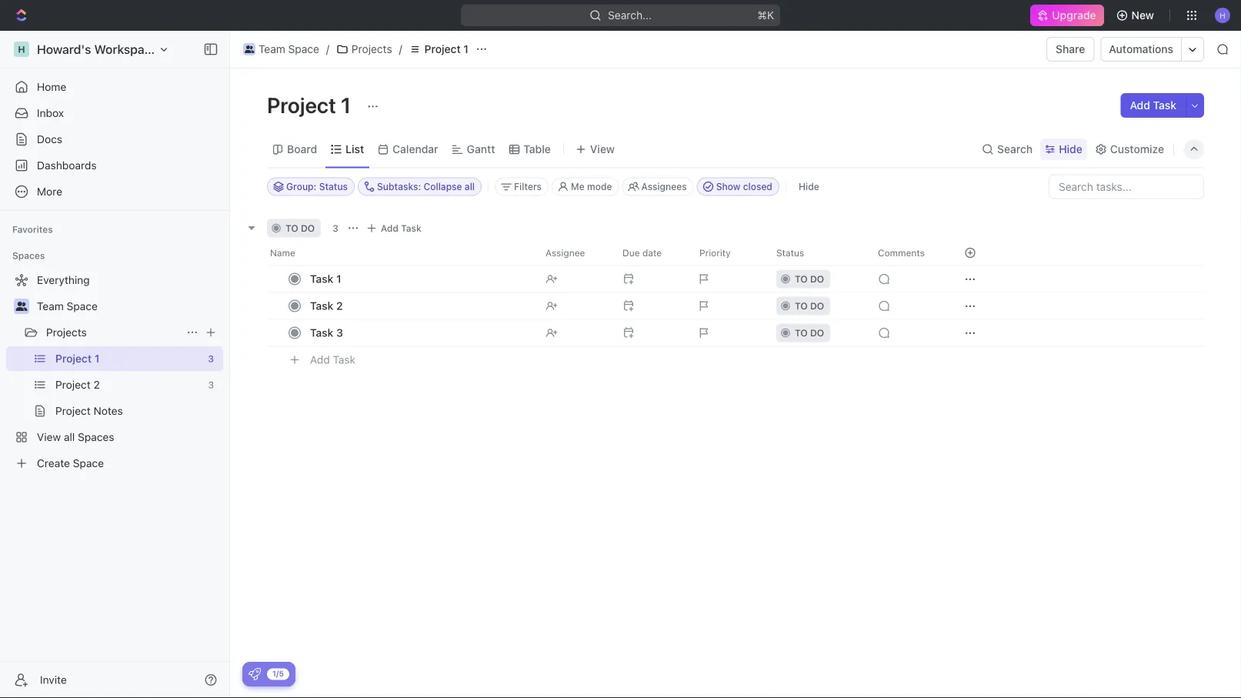Task type: vqa. For each thing, say whether or not it's contained in the screenshot.
List
yes



Task type: describe. For each thing, give the bounding box(es) containing it.
to do button for ‎task 2
[[768, 292, 869, 320]]

calendar link
[[390, 139, 439, 160]]

user group image
[[16, 302, 27, 311]]

howard's workspace
[[37, 42, 158, 57]]

0 vertical spatial add task button
[[1121, 93, 1186, 118]]

favorites button
[[6, 220, 59, 239]]

h button
[[1211, 3, 1236, 28]]

howard's
[[37, 42, 91, 57]]

list link
[[343, 139, 364, 160]]

onboarding checklist button element
[[249, 668, 261, 681]]

task inside "link"
[[310, 326, 334, 339]]

status inside dropdown button
[[777, 247, 805, 258]]

group:
[[286, 181, 317, 192]]

board
[[287, 143, 317, 156]]

collapse
[[424, 181, 462, 192]]

name
[[270, 247, 295, 258]]

3 inside "link"
[[336, 326, 343, 339]]

table link
[[521, 139, 551, 160]]

hide inside button
[[799, 181, 820, 192]]

to for ‎task 1
[[795, 274, 808, 284]]

name button
[[267, 241, 537, 265]]

upgrade
[[1053, 9, 1097, 22]]

more
[[37, 185, 62, 198]]

to do for ‎task 1
[[795, 274, 825, 284]]

1 vertical spatial add task button
[[362, 219, 428, 237]]

‎task 1 link
[[306, 268, 533, 290]]

search
[[998, 143, 1033, 156]]

filters button
[[495, 177, 549, 196]]

1 horizontal spatial team space
[[259, 43, 319, 55]]

1/5
[[273, 669, 284, 678]]

table
[[524, 143, 551, 156]]

gantt link
[[464, 139, 495, 160]]

2 for project 2
[[94, 378, 100, 391]]

do for ‎task 2
[[811, 301, 825, 311]]

priority button
[[691, 241, 768, 265]]

show closed
[[716, 181, 773, 192]]

search...
[[608, 9, 652, 22]]

view button
[[570, 131, 620, 167]]

‎task 1
[[310, 273, 342, 285]]

view all spaces link
[[6, 425, 220, 450]]

‎task 2
[[310, 299, 343, 312]]

date
[[643, 247, 662, 258]]

2 horizontal spatial project 1
[[425, 43, 469, 55]]

invite
[[40, 674, 67, 686]]

assignee
[[546, 247, 585, 258]]

everything
[[37, 274, 90, 286]]

everything link
[[6, 268, 220, 293]]

search button
[[978, 139, 1038, 160]]

notes
[[94, 405, 123, 417]]

due date
[[623, 247, 662, 258]]

docs
[[37, 133, 62, 145]]

projects inside tree
[[46, 326, 87, 339]]

share
[[1056, 43, 1086, 55]]

1 horizontal spatial project 1 link
[[405, 40, 473, 59]]

calendar
[[393, 143, 439, 156]]

project notes
[[55, 405, 123, 417]]

task down task 3
[[333, 353, 356, 366]]

to do button for ‎task 1
[[768, 265, 869, 293]]

workspace
[[94, 42, 158, 57]]

group: status
[[286, 181, 348, 192]]

1 vertical spatial add
[[381, 223, 399, 234]]

1 horizontal spatial spaces
[[78, 431, 114, 443]]

hide inside dropdown button
[[1059, 143, 1083, 156]]

all inside view all spaces link
[[64, 431, 75, 443]]

2 horizontal spatial add
[[1130, 99, 1151, 112]]

automations
[[1110, 43, 1174, 55]]

h inside dropdown button
[[1220, 11, 1226, 19]]

hide button
[[793, 177, 826, 196]]

create space
[[37, 457, 104, 470]]

favorites
[[12, 224, 53, 235]]

subtasks:
[[377, 181, 421, 192]]

due date button
[[614, 241, 691, 265]]

0 vertical spatial space
[[288, 43, 319, 55]]

assignees button
[[622, 177, 694, 196]]

closed
[[743, 181, 773, 192]]

to for ‎task 2
[[795, 301, 808, 311]]

0 vertical spatial projects
[[352, 43, 392, 55]]

upgrade link
[[1031, 5, 1104, 26]]

show closed button
[[697, 177, 780, 196]]

team space inside tree
[[37, 300, 98, 313]]

to for task 3
[[795, 328, 808, 338]]

‎task 2 link
[[306, 295, 533, 317]]

comments button
[[869, 241, 946, 265]]

Search tasks... text field
[[1050, 175, 1204, 198]]

task up customize on the right top of page
[[1154, 99, 1177, 112]]

2 vertical spatial add
[[310, 353, 330, 366]]

dashboards
[[37, 159, 97, 172]]

project notes link
[[55, 399, 220, 423]]

do for ‎task 1
[[811, 274, 825, 284]]



Task type: locate. For each thing, give the bounding box(es) containing it.
onboarding checklist button image
[[249, 668, 261, 681]]

1 vertical spatial team
[[37, 300, 64, 313]]

docs link
[[6, 127, 223, 152]]

1 horizontal spatial project 1
[[267, 92, 356, 117]]

0 vertical spatial project 1
[[425, 43, 469, 55]]

0 horizontal spatial projects link
[[46, 320, 180, 345]]

2 vertical spatial add task button
[[303, 351, 362, 369]]

comments
[[878, 247, 925, 258]]

1 horizontal spatial h
[[1220, 11, 1226, 19]]

1 vertical spatial project 1
[[267, 92, 356, 117]]

space down view all spaces
[[73, 457, 104, 470]]

board link
[[284, 139, 317, 160]]

0 vertical spatial team
[[259, 43, 285, 55]]

1 horizontal spatial team space link
[[239, 40, 323, 59]]

add task button up customize on the right top of page
[[1121, 93, 1186, 118]]

1 vertical spatial 2
[[94, 378, 100, 391]]

1 vertical spatial space
[[67, 300, 98, 313]]

create space link
[[6, 451, 220, 476]]

space
[[288, 43, 319, 55], [67, 300, 98, 313], [73, 457, 104, 470]]

0 vertical spatial spaces
[[12, 250, 45, 261]]

0 vertical spatial project 1 link
[[405, 40, 473, 59]]

0 horizontal spatial spaces
[[12, 250, 45, 261]]

‎task for ‎task 1
[[310, 273, 334, 285]]

hide button
[[1041, 139, 1088, 160]]

3 to do button from the top
[[768, 319, 869, 347]]

space right user group icon at the left top of page
[[288, 43, 319, 55]]

2 vertical spatial space
[[73, 457, 104, 470]]

0 vertical spatial all
[[465, 181, 475, 192]]

status right priority dropdown button
[[777, 247, 805, 258]]

project
[[425, 43, 461, 55], [267, 92, 336, 117], [55, 352, 92, 365], [55, 378, 91, 391], [55, 405, 91, 417]]

1 vertical spatial add task
[[381, 223, 422, 234]]

⌘k
[[758, 9, 775, 22]]

tree containing everything
[[6, 268, 223, 476]]

h
[[1220, 11, 1226, 19], [18, 44, 25, 55]]

1 horizontal spatial add task
[[381, 223, 422, 234]]

‎task
[[310, 273, 334, 285], [310, 299, 334, 312]]

1
[[464, 43, 469, 55], [341, 92, 351, 117], [336, 273, 342, 285], [95, 352, 100, 365]]

0 vertical spatial view
[[590, 143, 615, 156]]

h inside sidebar navigation
[[18, 44, 25, 55]]

1 vertical spatial spaces
[[78, 431, 114, 443]]

view button
[[570, 139, 620, 160]]

0 horizontal spatial project 1
[[55, 352, 100, 365]]

1 vertical spatial team space link
[[37, 294, 220, 319]]

team right user group image
[[37, 300, 64, 313]]

new
[[1132, 9, 1155, 22]]

task 3
[[310, 326, 343, 339]]

view for view all spaces
[[37, 431, 61, 443]]

view all spaces
[[37, 431, 114, 443]]

add task up name dropdown button
[[381, 223, 422, 234]]

project 2
[[55, 378, 100, 391]]

task up name dropdown button
[[401, 223, 422, 234]]

status button
[[768, 241, 869, 265]]

more button
[[6, 179, 223, 204]]

0 horizontal spatial team
[[37, 300, 64, 313]]

team space link
[[239, 40, 323, 59], [37, 294, 220, 319]]

view up mode
[[590, 143, 615, 156]]

1 horizontal spatial view
[[590, 143, 615, 156]]

1 inside tree
[[95, 352, 100, 365]]

1 horizontal spatial /
[[399, 43, 402, 55]]

team space down everything
[[37, 300, 98, 313]]

1 to do button from the top
[[768, 265, 869, 293]]

2 ‎task from the top
[[310, 299, 334, 312]]

project 2 link
[[55, 373, 202, 397]]

2 for ‎task 2
[[336, 299, 343, 312]]

me mode
[[571, 181, 612, 192]]

2 to do button from the top
[[768, 292, 869, 320]]

0 vertical spatial status
[[319, 181, 348, 192]]

tree inside sidebar navigation
[[6, 268, 223, 476]]

0 horizontal spatial project 1 link
[[55, 346, 202, 371]]

2 inside sidebar navigation
[[94, 378, 100, 391]]

1 vertical spatial all
[[64, 431, 75, 443]]

0 horizontal spatial status
[[319, 181, 348, 192]]

2 / from the left
[[399, 43, 402, 55]]

0 horizontal spatial /
[[326, 43, 329, 55]]

space down everything
[[67, 300, 98, 313]]

1 vertical spatial team space
[[37, 300, 98, 313]]

due
[[623, 247, 640, 258]]

1 horizontal spatial all
[[465, 181, 475, 192]]

2 up task 3
[[336, 299, 343, 312]]

to do for ‎task 2
[[795, 301, 825, 311]]

project 1 link
[[405, 40, 473, 59], [55, 346, 202, 371]]

add
[[1130, 99, 1151, 112], [381, 223, 399, 234], [310, 353, 330, 366]]

filters
[[514, 181, 542, 192]]

0 vertical spatial h
[[1220, 11, 1226, 19]]

add down task 3
[[310, 353, 330, 366]]

add up customize on the right top of page
[[1130, 99, 1151, 112]]

1 vertical spatial project 1 link
[[55, 346, 202, 371]]

team inside tree
[[37, 300, 64, 313]]

view
[[590, 143, 615, 156], [37, 431, 61, 443]]

task down ‎task 2
[[310, 326, 334, 339]]

‎task down "‎task 1"
[[310, 299, 334, 312]]

do for task 3
[[811, 328, 825, 338]]

to do for task 3
[[795, 328, 825, 338]]

priority
[[700, 247, 731, 258]]

share button
[[1047, 37, 1095, 62]]

0 vertical spatial add task
[[1130, 99, 1177, 112]]

1 horizontal spatial projects link
[[332, 40, 396, 59]]

new button
[[1111, 3, 1164, 28]]

0 horizontal spatial add task
[[310, 353, 356, 366]]

to do
[[286, 223, 315, 234], [795, 274, 825, 284], [795, 301, 825, 311], [795, 328, 825, 338]]

1 horizontal spatial team
[[259, 43, 285, 55]]

subtasks: collapse all
[[377, 181, 475, 192]]

show
[[716, 181, 741, 192]]

all right collapse
[[465, 181, 475, 192]]

tree
[[6, 268, 223, 476]]

customize button
[[1091, 139, 1169, 160]]

spaces down favorites
[[12, 250, 45, 261]]

add task button up name dropdown button
[[362, 219, 428, 237]]

task 3 link
[[306, 322, 533, 344]]

1 horizontal spatial projects
[[352, 43, 392, 55]]

list
[[346, 143, 364, 156]]

project 1 inside tree
[[55, 352, 100, 365]]

0 vertical spatial projects link
[[332, 40, 396, 59]]

1 vertical spatial ‎task
[[310, 299, 334, 312]]

3
[[333, 223, 339, 234], [336, 326, 343, 339], [208, 353, 214, 364], [208, 380, 214, 390]]

1 horizontal spatial add
[[381, 223, 399, 234]]

1 vertical spatial projects
[[46, 326, 87, 339]]

automations button
[[1102, 38, 1182, 61]]

view up 'create'
[[37, 431, 61, 443]]

1 / from the left
[[326, 43, 329, 55]]

hide right search
[[1059, 143, 1083, 156]]

me mode button
[[552, 177, 619, 196]]

2 vertical spatial add task
[[310, 353, 356, 366]]

home
[[37, 80, 66, 93]]

to do button for task 3
[[768, 319, 869, 347]]

0 vertical spatial team space link
[[239, 40, 323, 59]]

1 ‎task from the top
[[310, 273, 334, 285]]

gantt
[[467, 143, 495, 156]]

0 horizontal spatial h
[[18, 44, 25, 55]]

0 horizontal spatial view
[[37, 431, 61, 443]]

add up name dropdown button
[[381, 223, 399, 234]]

add task
[[1130, 99, 1177, 112], [381, 223, 422, 234], [310, 353, 356, 366]]

add task down task 3
[[310, 353, 356, 366]]

view inside sidebar navigation
[[37, 431, 61, 443]]

0 vertical spatial add
[[1130, 99, 1151, 112]]

all up the create space
[[64, 431, 75, 443]]

1 horizontal spatial 2
[[336, 299, 343, 312]]

all
[[465, 181, 475, 192], [64, 431, 75, 443]]

1 vertical spatial hide
[[799, 181, 820, 192]]

1 vertical spatial h
[[18, 44, 25, 55]]

view inside button
[[590, 143, 615, 156]]

0 horizontal spatial all
[[64, 431, 75, 443]]

1 vertical spatial view
[[37, 431, 61, 443]]

‎task up ‎task 2
[[310, 273, 334, 285]]

0 horizontal spatial 2
[[94, 378, 100, 391]]

dashboards link
[[6, 153, 223, 178]]

1 horizontal spatial hide
[[1059, 143, 1083, 156]]

create
[[37, 457, 70, 470]]

0 horizontal spatial team space
[[37, 300, 98, 313]]

assignee button
[[537, 241, 614, 265]]

0 horizontal spatial projects
[[46, 326, 87, 339]]

home link
[[6, 75, 223, 99]]

mode
[[587, 181, 612, 192]]

0 horizontal spatial add
[[310, 353, 330, 366]]

1 horizontal spatial status
[[777, 247, 805, 258]]

user group image
[[245, 45, 254, 53]]

to
[[286, 223, 298, 234], [795, 274, 808, 284], [795, 301, 808, 311], [795, 328, 808, 338]]

0 vertical spatial hide
[[1059, 143, 1083, 156]]

add task button
[[1121, 93, 1186, 118], [362, 219, 428, 237], [303, 351, 362, 369]]

view for view
[[590, 143, 615, 156]]

task
[[1154, 99, 1177, 112], [401, 223, 422, 234], [310, 326, 334, 339], [333, 353, 356, 366]]

to do button
[[768, 265, 869, 293], [768, 292, 869, 320], [768, 319, 869, 347]]

0 vertical spatial team space
[[259, 43, 319, 55]]

hide right closed
[[799, 181, 820, 192]]

0 horizontal spatial hide
[[799, 181, 820, 192]]

hide
[[1059, 143, 1083, 156], [799, 181, 820, 192]]

spaces
[[12, 250, 45, 261], [78, 431, 114, 443]]

‎task for ‎task 2
[[310, 299, 334, 312]]

spaces down project notes
[[78, 431, 114, 443]]

status right group: at top
[[319, 181, 348, 192]]

0 vertical spatial ‎task
[[310, 273, 334, 285]]

sidebar navigation
[[0, 31, 233, 698]]

inbox
[[37, 107, 64, 119]]

inbox link
[[6, 101, 223, 125]]

1 vertical spatial projects link
[[46, 320, 180, 345]]

2 up project notes
[[94, 378, 100, 391]]

0 horizontal spatial team space link
[[37, 294, 220, 319]]

1 vertical spatial status
[[777, 247, 805, 258]]

/
[[326, 43, 329, 55], [399, 43, 402, 55]]

me
[[571, 181, 585, 192]]

add task up customize on the right top of page
[[1130, 99, 1177, 112]]

0 vertical spatial 2
[[336, 299, 343, 312]]

assignees
[[642, 181, 687, 192]]

add task button down task 3
[[303, 351, 362, 369]]

project 1
[[425, 43, 469, 55], [267, 92, 356, 117], [55, 352, 100, 365]]

customize
[[1111, 143, 1165, 156]]

2 vertical spatial project 1
[[55, 352, 100, 365]]

team right user group icon at the left top of page
[[259, 43, 285, 55]]

2 horizontal spatial add task
[[1130, 99, 1177, 112]]

projects link
[[332, 40, 396, 59], [46, 320, 180, 345]]

team space right user group icon at the left top of page
[[259, 43, 319, 55]]

projects
[[352, 43, 392, 55], [46, 326, 87, 339]]

howard's workspace, , element
[[14, 42, 29, 57]]



